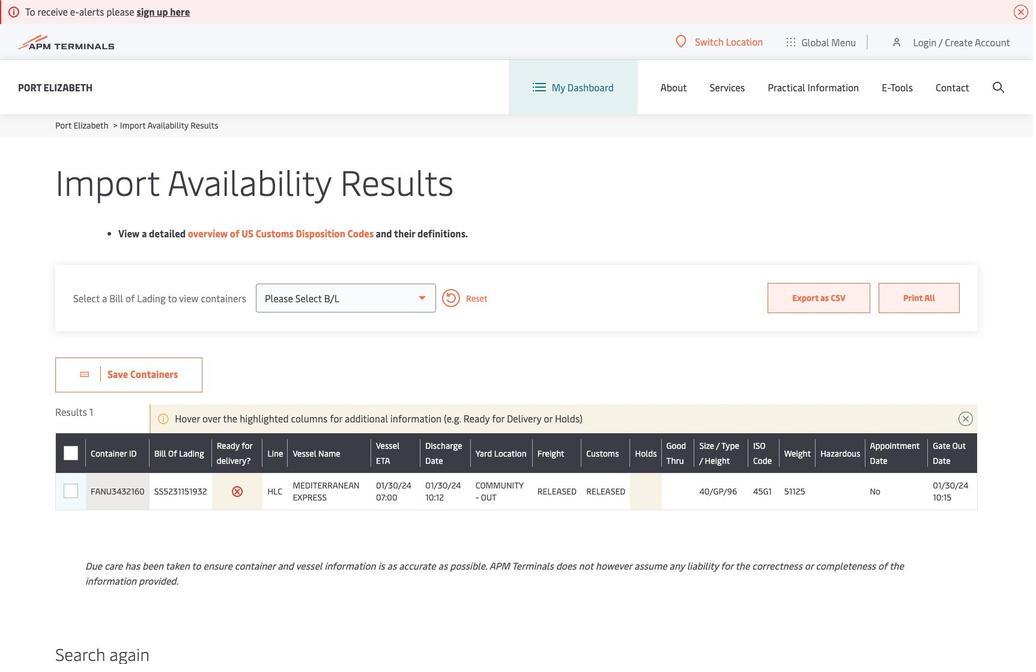 Task type: locate. For each thing, give the bounding box(es) containing it.
None checkbox
[[64, 484, 78, 498]]

None checkbox
[[64, 446, 78, 460], [63, 446, 78, 460], [64, 484, 78, 499], [64, 446, 78, 460], [63, 446, 78, 460], [64, 484, 78, 499]]



Task type: describe. For each thing, give the bounding box(es) containing it.
close alert image
[[1014, 5, 1029, 19]]

not ready image
[[231, 486, 243, 498]]



Task type: vqa. For each thing, say whether or not it's contained in the screenshot.
checkbox
yes



